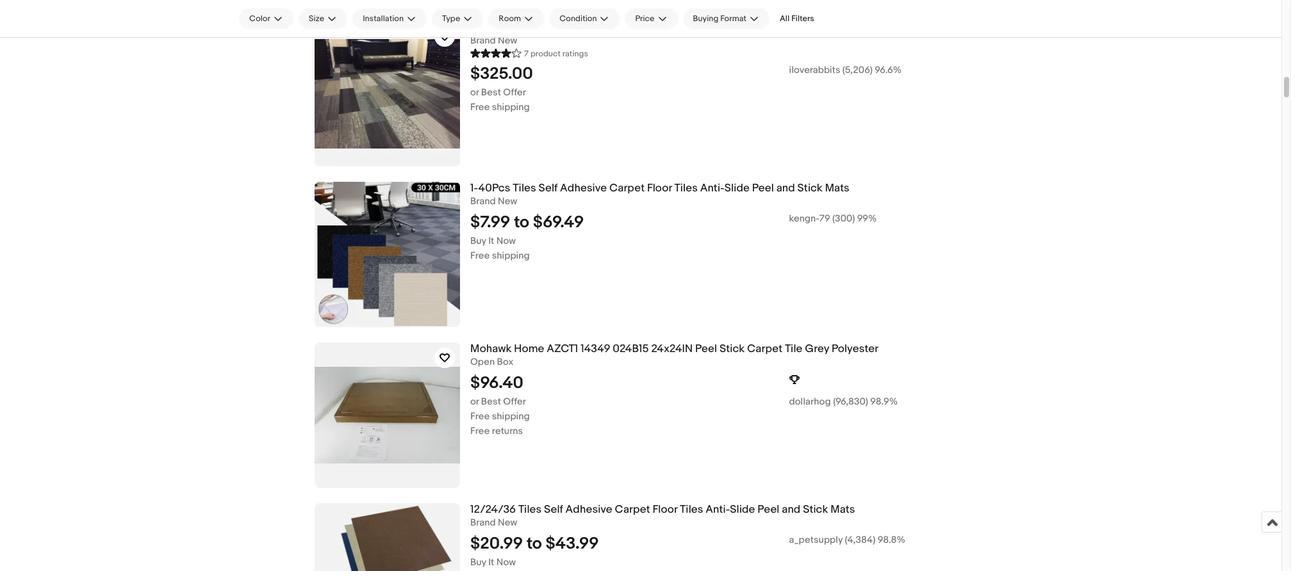 Task type: locate. For each thing, give the bounding box(es) containing it.
carpet inside 1-40pcs tiles self adhesive carpet floor tiles anti-slide peel and stick mats brand new
[[610, 182, 645, 195]]

stick
[[798, 182, 823, 195], [720, 343, 745, 356], [803, 504, 828, 517]]

0 vertical spatial floor
[[647, 182, 672, 195]]

0 vertical spatial or
[[471, 86, 479, 99]]

2 offer from the top
[[503, 396, 526, 408]]

1 vertical spatial stick
[[720, 343, 745, 356]]

new
[[471, 21, 493, 34], [498, 34, 517, 47], [498, 195, 517, 208], [498, 517, 517, 529]]

type button
[[432, 8, 484, 29]]

1 free from the top
[[471, 101, 490, 113]]

tile left grey
[[785, 343, 803, 356]]

99%
[[858, 213, 877, 225]]

mats up a_petsupply (4,384) 98.8%
[[831, 504, 855, 517]]

buying format
[[693, 13, 747, 24]]

12/24/36 tiles self adhesive carpet floor tiles anti-slide peel and stick mats brand new
[[471, 504, 855, 529]]

to right the $20.99
[[527, 534, 542, 554]]

tile inside new shaw brand carpet tile planks modular gray black silver 270 sq ft or more brand new
[[593, 21, 611, 34]]

1 vertical spatial shipping
[[492, 250, 530, 262]]

now inside $7.99 to $69.49 buy it now free shipping
[[497, 235, 516, 247]]

2 it from the top
[[489, 557, 494, 569]]

2 shipping from the top
[[492, 250, 530, 262]]

2 vertical spatial stick
[[803, 504, 828, 517]]

$20.99
[[471, 534, 523, 554]]

shipping down $7.99 at the left
[[492, 250, 530, 262]]

dollarhog
[[789, 396, 831, 408]]

and up "a_petsupply"
[[782, 504, 801, 517]]

home
[[514, 343, 545, 356]]

0 vertical spatial now
[[497, 235, 516, 247]]

it down $7.99 at the left
[[489, 235, 494, 247]]

12/24/36
[[471, 504, 516, 517]]

silver
[[747, 21, 774, 34]]

and
[[777, 182, 795, 195], [782, 504, 801, 517]]

azct1
[[547, 343, 578, 356]]

new shaw brand carpet tile planks modular gray black silver 270 sq ft or more brand new
[[471, 21, 863, 47]]

1 vertical spatial offer
[[503, 396, 526, 408]]

free down $7.99 at the left
[[471, 250, 490, 262]]

1 vertical spatial or
[[471, 396, 479, 408]]

offer inside $325.00 or best offer free shipping
[[503, 86, 526, 99]]

room button
[[489, 8, 544, 29]]

best
[[481, 86, 501, 99], [481, 396, 501, 408]]

now
[[497, 235, 516, 247], [497, 557, 516, 569]]

offer
[[503, 86, 526, 99], [503, 396, 526, 408]]

0 vertical spatial adhesive
[[560, 182, 607, 195]]

1 vertical spatial and
[[782, 504, 801, 517]]

peel
[[752, 182, 774, 195], [695, 343, 717, 356], [758, 504, 780, 517]]

tile inside mohawk home azct1 14349 024b15 24x24in peel stick carpet tile grey polyester open box
[[785, 343, 803, 356]]

carpet
[[555, 21, 591, 34], [610, 182, 645, 195], [747, 343, 783, 356], [615, 504, 650, 517]]

1 vertical spatial peel
[[695, 343, 717, 356]]

free down $325.00
[[471, 101, 490, 113]]

brand down 1-
[[471, 195, 496, 208]]

1 vertical spatial now
[[497, 557, 516, 569]]

mohawk home azct1 14349 024b15 24x24in peel stick carpet tile grey polyester link
[[471, 343, 1108, 356]]

mohawk
[[471, 343, 512, 356]]

0 vertical spatial best
[[481, 86, 501, 99]]

best down $325.00
[[481, 86, 501, 99]]

best for $325.00
[[481, 86, 501, 99]]

best down $96.40
[[481, 396, 501, 408]]

room
[[499, 13, 521, 24]]

it
[[489, 235, 494, 247], [489, 557, 494, 569]]

carpet inside new shaw brand carpet tile planks modular gray black silver 270 sq ft or more brand new
[[555, 21, 591, 34]]

price
[[636, 13, 655, 24]]

0 vertical spatial mats
[[825, 182, 850, 195]]

new down 40pcs
[[498, 195, 517, 208]]

free left returns
[[471, 426, 490, 438]]

new down 12/24/36
[[498, 517, 517, 529]]

brand
[[524, 21, 553, 34], [471, 34, 496, 47], [471, 195, 496, 208], [471, 517, 496, 529]]

offer inside $96.40 or best offer free shipping free returns
[[503, 396, 526, 408]]

self up the $43.99
[[544, 504, 563, 517]]

stick inside 1-40pcs tiles self adhesive carpet floor tiles anti-slide peel and stick mats brand new
[[798, 182, 823, 195]]

adhesive up the $43.99
[[566, 504, 613, 517]]

carpet inside 12/24/36 tiles self adhesive carpet floor tiles anti-slide peel and stick mats brand new
[[615, 504, 650, 517]]

to inside $7.99 to $69.49 buy it now free shipping
[[514, 213, 530, 233]]

adhesive up $69.49
[[560, 182, 607, 195]]

1 now from the top
[[497, 235, 516, 247]]

new left the shaw
[[471, 21, 493, 34]]

slide inside 1-40pcs tiles self adhesive carpet floor tiles anti-slide peel and stick mats brand new
[[725, 182, 750, 195]]

shipping up returns
[[492, 411, 530, 423]]

shipping inside $96.40 or best offer free shipping free returns
[[492, 411, 530, 423]]

3 shipping from the top
[[492, 411, 530, 423]]

self inside 1-40pcs tiles self adhesive carpet floor tiles anti-slide peel and stick mats brand new
[[539, 182, 558, 195]]

brand up 7 product ratings link
[[524, 21, 553, 34]]

2 best from the top
[[481, 396, 501, 408]]

0 vertical spatial it
[[489, 235, 494, 247]]

brand down 12/24/36
[[471, 517, 496, 529]]

or for $325.00
[[471, 86, 479, 99]]

1 vertical spatial it
[[489, 557, 494, 569]]

adhesive
[[560, 182, 607, 195], [566, 504, 613, 517]]

$96.40 or best offer free shipping free returns
[[471, 374, 530, 438]]

peel inside mohawk home azct1 14349 024b15 24x24in peel stick carpet tile grey polyester open box
[[695, 343, 717, 356]]

to inside $20.99 to $43.99 buy it now
[[527, 534, 542, 554]]

1 vertical spatial self
[[544, 504, 563, 517]]

floor
[[647, 182, 672, 195], [653, 504, 678, 517]]

now down the $20.99
[[497, 557, 516, 569]]

buy inside $20.99 to $43.99 buy it now
[[471, 557, 486, 569]]

1 vertical spatial anti-
[[706, 504, 730, 517]]

1 vertical spatial to
[[527, 534, 542, 554]]

7 product ratings
[[524, 49, 588, 59]]

format
[[721, 13, 747, 24]]

and inside 1-40pcs tiles self adhesive carpet floor tiles anti-slide peel and stick mats brand new
[[777, 182, 795, 195]]

or down $96.40
[[471, 396, 479, 408]]

tile left planks
[[593, 21, 611, 34]]

0 vertical spatial tile
[[593, 21, 611, 34]]

1 vertical spatial best
[[481, 396, 501, 408]]

best inside $325.00 or best offer free shipping
[[481, 86, 501, 99]]

0 horizontal spatial tile
[[593, 21, 611, 34]]

grey
[[805, 343, 830, 356]]

it inside $20.99 to $43.99 buy it now
[[489, 557, 494, 569]]

1-
[[471, 182, 479, 195]]

mats inside 1-40pcs tiles self adhesive carpet floor tiles anti-slide peel and stick mats brand new
[[825, 182, 850, 195]]

or inside $325.00 or best offer free shipping
[[471, 86, 479, 99]]

self
[[539, 182, 558, 195], [544, 504, 563, 517]]

0 vertical spatial offer
[[503, 86, 526, 99]]

to right $7.99 at the left
[[514, 213, 530, 233]]

1-40pcs tiles self adhesive carpet floor tiles anti-slide peel and stick mats link
[[471, 182, 1108, 195]]

96.6%
[[875, 64, 902, 76]]

kengn-79 (300) 99%
[[789, 213, 877, 225]]

shipping inside $325.00 or best offer free shipping
[[492, 101, 530, 113]]

stick up "a_petsupply"
[[803, 504, 828, 517]]

0 vertical spatial to
[[514, 213, 530, 233]]

1 vertical spatial mats
[[831, 504, 855, 517]]

1 vertical spatial adhesive
[[566, 504, 613, 517]]

and up kengn-
[[777, 182, 795, 195]]

0 vertical spatial shipping
[[492, 101, 530, 113]]

1 it from the top
[[489, 235, 494, 247]]

offer down $325.00
[[503, 86, 526, 99]]

buy down the $20.99
[[471, 557, 486, 569]]

1 shipping from the top
[[492, 101, 530, 113]]

$69.49
[[533, 213, 584, 233]]

2 now from the top
[[497, 557, 516, 569]]

shaw
[[495, 21, 521, 34]]

offer down $96.40
[[503, 396, 526, 408]]

new inside 12/24/36 tiles self adhesive carpet floor tiles anti-slide peel and stick mats brand new
[[498, 517, 517, 529]]

offer for $96.40
[[503, 396, 526, 408]]

1 best from the top
[[481, 86, 501, 99]]

tile
[[593, 21, 611, 34], [785, 343, 803, 356]]

shipping down $325.00
[[492, 101, 530, 113]]

1 horizontal spatial tile
[[785, 343, 803, 356]]

buy down $7.99 at the left
[[471, 235, 486, 247]]

2 or from the top
[[471, 396, 479, 408]]

it inside $7.99 to $69.49 buy it now free shipping
[[489, 235, 494, 247]]

mats inside 12/24/36 tiles self adhesive carpet floor tiles anti-slide peel and stick mats brand new
[[831, 504, 855, 517]]

2 free from the top
[[471, 250, 490, 262]]

0 vertical spatial self
[[539, 182, 558, 195]]

slide
[[725, 182, 750, 195], [730, 504, 755, 517]]

2 buy from the top
[[471, 557, 486, 569]]

1 vertical spatial floor
[[653, 504, 678, 517]]

installation button
[[353, 8, 427, 29]]

024b15
[[613, 343, 649, 356]]

ratings
[[563, 49, 588, 59]]

0 vertical spatial and
[[777, 182, 795, 195]]

1 vertical spatial slide
[[730, 504, 755, 517]]

1 or from the top
[[471, 86, 479, 99]]

0 vertical spatial peel
[[752, 182, 774, 195]]

1 offer from the top
[[503, 86, 526, 99]]

1 buy from the top
[[471, 235, 486, 247]]

0 vertical spatial anti-
[[700, 182, 725, 195]]

0 vertical spatial stick
[[798, 182, 823, 195]]

sq
[[798, 21, 810, 34]]

1 vertical spatial buy
[[471, 557, 486, 569]]

$325.00
[[471, 64, 533, 84]]

24x24in
[[652, 343, 693, 356]]

dollarhog (96,830) 98.9%
[[789, 396, 898, 408]]

buy inside $7.99 to $69.49 buy it now free shipping
[[471, 235, 486, 247]]

and inside 12/24/36 tiles self adhesive carpet floor tiles anti-slide peel and stick mats brand new
[[782, 504, 801, 517]]

or down $325.00
[[471, 86, 479, 99]]

40pcs
[[479, 182, 511, 195]]

shipping for $325.00
[[492, 101, 530, 113]]

buy
[[471, 235, 486, 247], [471, 557, 486, 569]]

self up $69.49
[[539, 182, 558, 195]]

4.5 out of 5 stars. image
[[471, 47, 522, 59]]

4 free from the top
[[471, 426, 490, 438]]

or
[[471, 86, 479, 99], [471, 396, 479, 408]]

2 vertical spatial peel
[[758, 504, 780, 517]]

free down $96.40
[[471, 411, 490, 423]]

now down $7.99 at the left
[[497, 235, 516, 247]]

14349
[[581, 343, 611, 356]]

7
[[524, 49, 529, 59]]

mats up kengn-79 (300) 99%
[[825, 182, 850, 195]]

free
[[471, 101, 490, 113], [471, 250, 490, 262], [471, 411, 490, 423], [471, 426, 490, 438]]

0 vertical spatial slide
[[725, 182, 750, 195]]

it down the $20.99
[[489, 557, 494, 569]]

shipping
[[492, 101, 530, 113], [492, 250, 530, 262], [492, 411, 530, 423]]

stick up kengn-
[[798, 182, 823, 195]]

it for $20.99
[[489, 557, 494, 569]]

or inside $96.40 or best offer free shipping free returns
[[471, 396, 479, 408]]

(5,206)
[[843, 64, 873, 76]]

best inside $96.40 or best offer free shipping free returns
[[481, 396, 501, 408]]

now inside $20.99 to $43.99 buy it now
[[497, 557, 516, 569]]

color button
[[239, 8, 293, 29]]

0 vertical spatial buy
[[471, 235, 486, 247]]

1 vertical spatial tile
[[785, 343, 803, 356]]

stick right 24x24in
[[720, 343, 745, 356]]

98.8%
[[878, 534, 906, 547]]

product
[[531, 49, 561, 59]]

free inside $325.00 or best offer free shipping
[[471, 101, 490, 113]]

2 vertical spatial shipping
[[492, 411, 530, 423]]

anti-
[[700, 182, 725, 195], [706, 504, 730, 517]]



Task type: describe. For each thing, give the bounding box(es) containing it.
mohawk home azct1 14349 024b15 24x24in peel stick carpet tile grey polyester image
[[315, 343, 460, 488]]

black
[[717, 21, 744, 34]]

polyester
[[832, 343, 879, 356]]

anti- inside 12/24/36 tiles self adhesive carpet floor tiles anti-slide peel and stick mats brand new
[[706, 504, 730, 517]]

buying format button
[[683, 8, 770, 29]]

anti- inside 1-40pcs tiles self adhesive carpet floor tiles anti-slide peel and stick mats brand new
[[700, 182, 725, 195]]

98.9%
[[871, 396, 898, 408]]

it for $7.99
[[489, 235, 494, 247]]

(96,830)
[[833, 396, 869, 408]]

color
[[249, 13, 270, 24]]

$325.00 or best offer free shipping
[[471, 64, 533, 113]]

$7.99 to $69.49 buy it now free shipping
[[471, 213, 584, 262]]

or for $96.40
[[471, 396, 479, 408]]

type
[[442, 13, 460, 24]]

size button
[[299, 8, 348, 29]]

more
[[837, 21, 863, 34]]

buy for $20.99
[[471, 557, 486, 569]]

peel inside 12/24/36 tiles self adhesive carpet floor tiles anti-slide peel and stick mats brand new
[[758, 504, 780, 517]]

$43.99
[[546, 534, 599, 554]]

all
[[780, 13, 790, 24]]

all filters button
[[775, 8, 820, 29]]

1-40pcs tiles self adhesive carpet floor tiles anti-slide peel and stick mats image
[[315, 182, 460, 328]]

brand inside 1-40pcs tiles self adhesive carpet floor tiles anti-slide peel and stick mats brand new
[[471, 195, 496, 208]]

floor inside 1-40pcs tiles self adhesive carpet floor tiles anti-slide peel and stick mats brand new
[[647, 182, 672, 195]]

mohawk home azct1 14349 024b15 24x24in peel stick carpet tile grey polyester open box
[[471, 343, 879, 368]]

offer for $325.00
[[503, 86, 526, 99]]

adhesive inside 12/24/36 tiles self adhesive carpet floor tiles anti-slide peel and stick mats brand new
[[566, 504, 613, 517]]

box
[[497, 356, 514, 368]]

shipping inside $7.99 to $69.49 buy it now free shipping
[[492, 250, 530, 262]]

kengn-
[[789, 213, 820, 225]]

brand inside 12/24/36 tiles self adhesive carpet floor tiles anti-slide peel and stick mats brand new
[[471, 517, 496, 529]]

price button
[[625, 8, 678, 29]]

1-40pcs tiles self adhesive carpet floor tiles anti-slide peel and stick mats brand new
[[471, 182, 850, 208]]

free inside $7.99 to $69.49 buy it now free shipping
[[471, 250, 490, 262]]

gray
[[691, 21, 715, 34]]

iloverabbits (5,206) 96.6%
[[789, 64, 902, 76]]

condition
[[560, 13, 597, 24]]

12/24/36 tiles self adhesive carpet floor tiles anti-slide peel and stick mats link
[[471, 504, 1108, 517]]

self inside 12/24/36 tiles self adhesive carpet floor tiles anti-slide peel and stick mats brand new
[[544, 504, 563, 517]]

now for $7.99
[[497, 235, 516, 247]]

new shaw brand carpet tile planks modular gray black silver 270 sq ft or more link
[[471, 21, 1108, 34]]

modular
[[648, 21, 689, 34]]

brand down the shaw
[[471, 34, 496, 47]]

to for $20.99
[[527, 534, 542, 554]]

79
[[820, 213, 831, 225]]

peel inside 1-40pcs tiles self adhesive carpet floor tiles anti-slide peel and stick mats brand new
[[752, 182, 774, 195]]

size
[[309, 13, 324, 24]]

filters
[[792, 13, 815, 24]]

adhesive inside 1-40pcs tiles self adhesive carpet floor tiles anti-slide peel and stick mats brand new
[[560, 182, 607, 195]]

new down the shaw
[[498, 34, 517, 47]]

$20.99 to $43.99 buy it now
[[471, 534, 599, 569]]

best for $96.40
[[481, 396, 501, 408]]

floor inside 12/24/36 tiles self adhesive carpet floor tiles anti-slide peel and stick mats brand new
[[653, 504, 678, 517]]

a_petsupply (4,384) 98.8%
[[789, 534, 906, 547]]

270
[[777, 21, 795, 34]]

top rated plus image
[[789, 375, 800, 385]]

new shaw brand carpet tile planks modular gray black silver 270 sq ft or more image
[[315, 21, 460, 167]]

ft
[[813, 21, 820, 34]]

new inside 1-40pcs tiles self adhesive carpet floor tiles anti-slide peel and stick mats brand new
[[498, 195, 517, 208]]

(300)
[[833, 213, 855, 225]]

condition button
[[549, 8, 620, 29]]

slide inside 12/24/36 tiles self adhesive carpet floor tiles anti-slide peel and stick mats brand new
[[730, 504, 755, 517]]

(4,384)
[[845, 534, 876, 547]]

7 product ratings link
[[471, 47, 588, 59]]

now for $20.99
[[497, 557, 516, 569]]

a_petsupply
[[789, 534, 843, 547]]

or
[[823, 21, 835, 34]]

to for $7.99
[[514, 213, 530, 233]]

$7.99
[[471, 213, 511, 233]]

installation
[[363, 13, 404, 24]]

$96.40
[[471, 374, 524, 393]]

stick inside mohawk home azct1 14349 024b15 24x24in peel stick carpet tile grey polyester open box
[[720, 343, 745, 356]]

iloverabbits
[[789, 64, 841, 76]]

open
[[471, 356, 495, 368]]

3 free from the top
[[471, 411, 490, 423]]

all filters
[[780, 13, 815, 24]]

buy for $7.99
[[471, 235, 486, 247]]

carpet inside mohawk home azct1 14349 024b15 24x24in peel stick carpet tile grey polyester open box
[[747, 343, 783, 356]]

buying
[[693, 13, 719, 24]]

returns
[[492, 426, 523, 438]]

planks
[[613, 21, 645, 34]]

shipping for $96.40
[[492, 411, 530, 423]]

stick inside 12/24/36 tiles self adhesive carpet floor tiles anti-slide peel and stick mats brand new
[[803, 504, 828, 517]]



Task type: vqa. For each thing, say whether or not it's contained in the screenshot.
LIST
no



